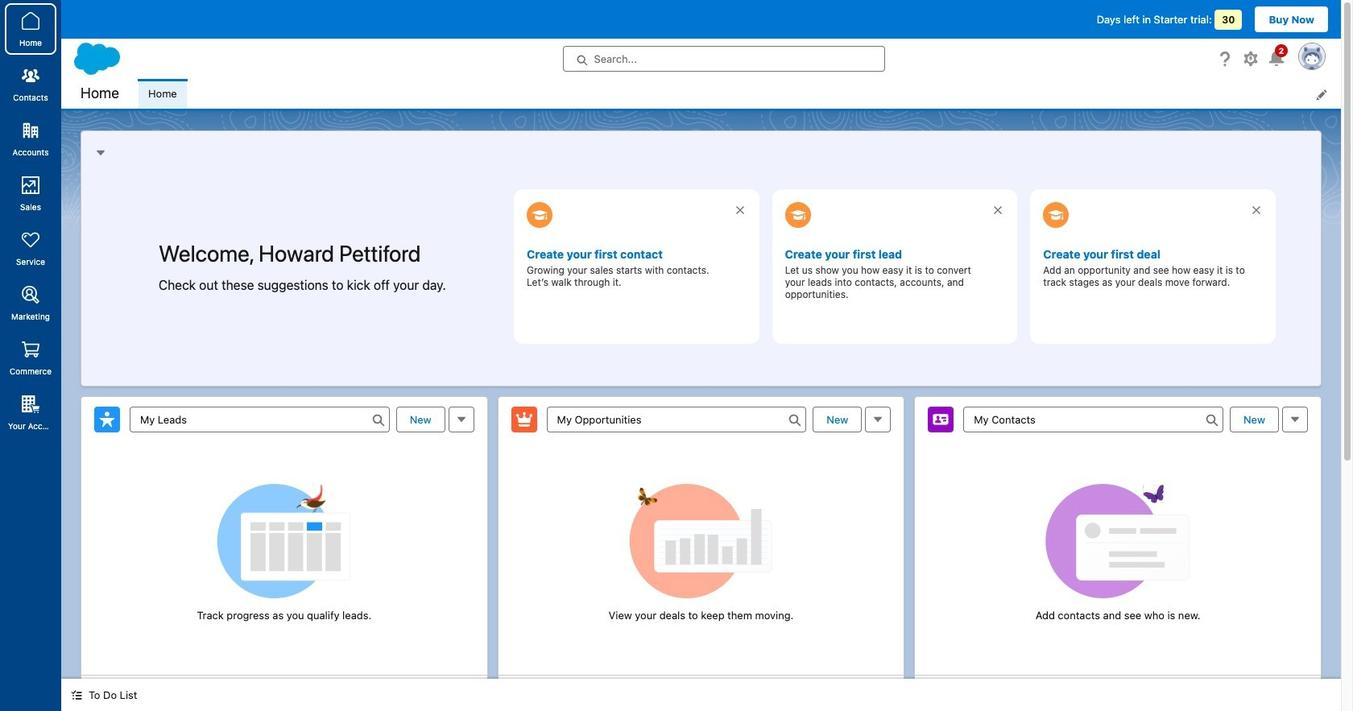 Task type: describe. For each thing, give the bounding box(es) containing it.
text default image
[[71, 690, 82, 701]]

1 select an option text field from the left
[[130, 406, 390, 432]]

2 select an option text field from the left
[[547, 406, 807, 432]]



Task type: vqa. For each thing, say whether or not it's contained in the screenshot.
text default image
yes



Task type: locate. For each thing, give the bounding box(es) containing it.
0 horizontal spatial select an option text field
[[130, 406, 390, 432]]

1 horizontal spatial select an option text field
[[547, 406, 807, 432]]

Select an Option text field
[[130, 406, 390, 432], [547, 406, 807, 432]]

list
[[139, 79, 1341, 109]]



